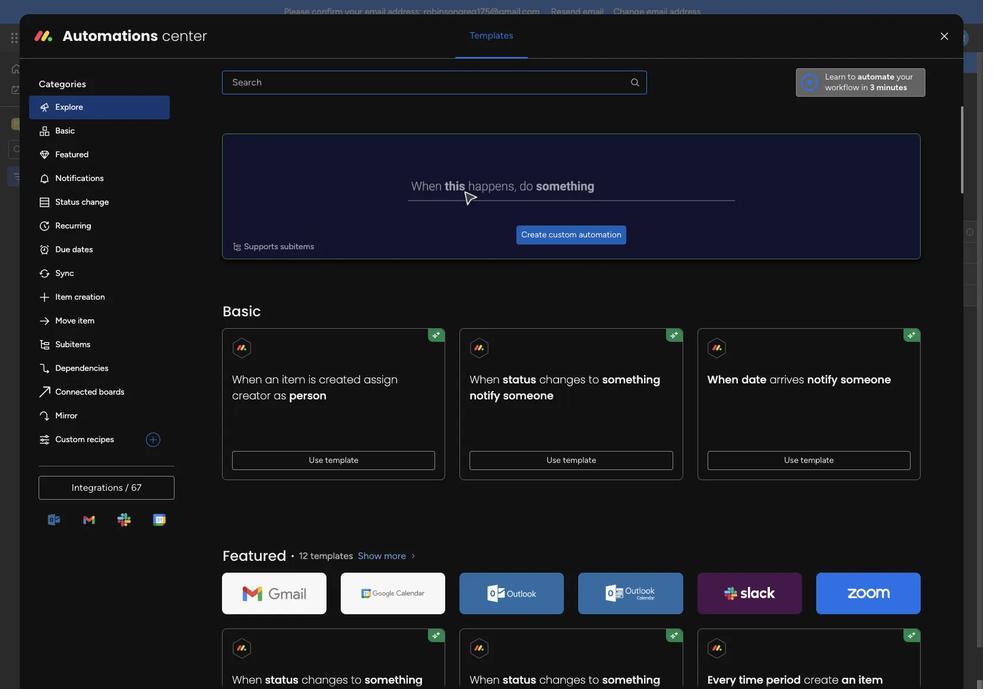 Task type: describe. For each thing, give the bounding box(es) containing it.
calendar
[[293, 132, 326, 142]]

priority
[[594, 226, 621, 237]]

see plans
[[208, 33, 243, 43]]

/ for 67
[[125, 482, 129, 493]]

group
[[238, 332, 260, 342]]

workspace image
[[11, 117, 23, 130]]

add view image
[[342, 133, 347, 142]]

autopilot image
[[856, 129, 866, 144]]

$500
[[764, 249, 783, 258]]

new
[[185, 163, 202, 173]]

workflow
[[825, 83, 859, 93]]

column information image
[[965, 227, 975, 237]]

m
[[14, 118, 21, 129]]

integrations / 67
[[72, 482, 142, 493]]

12
[[299, 550, 308, 562]]

use template button for person
[[232, 451, 435, 470]]

board #1 inside list box
[[28, 171, 60, 181]]

do
[[223, 201, 238, 216]]

due dates option
[[29, 238, 170, 262]]

Board #1 field
[[178, 82, 266, 109]]

to-do
[[204, 201, 238, 216]]

creation
[[74, 292, 105, 302]]

automate
[[858, 72, 894, 82]]

status
[[55, 197, 79, 207]]

someone inside when status changes   to something notify someone
[[503, 388, 554, 403]]

invite / 1
[[899, 90, 930, 100]]

see
[[208, 33, 222, 43]]

1 horizontal spatial board
[[180, 82, 236, 109]]

this  board is visible to anyone on the web with a shareable link
[[446, 57, 708, 68]]

main table
[[198, 132, 238, 142]]

new project
[[185, 163, 231, 173]]

move item option
[[29, 309, 170, 333]]

shareable
[[651, 57, 692, 68]]

table inside button
[[256, 132, 275, 142]]

notifications
[[55, 173, 104, 183]]

your workflow in
[[825, 72, 913, 93]]

resend email link
[[551, 7, 604, 17]]

change
[[81, 197, 109, 207]]

item inside "option"
[[78, 316, 94, 326]]

other
[[681, 249, 701, 258]]

subitems
[[55, 340, 90, 350]]

activity
[[821, 90, 849, 100]]

0 vertical spatial #1
[[241, 82, 263, 109]]

3 use template from the left
[[784, 455, 834, 465]]

subitems
[[280, 242, 314, 252]]

management
[[120, 31, 184, 45]]

integrations / 67 button
[[39, 476, 175, 500]]

automations center
[[62, 26, 207, 46]]

0 vertical spatial someone
[[841, 372, 891, 387]]

every time period create an item
[[708, 673, 883, 687]]

1 vertical spatial project
[[224, 248, 251, 258]]

main for main workspace
[[27, 118, 48, 129]]

creator
[[232, 388, 271, 403]]

sync
[[55, 268, 74, 278]]

due date
[[508, 226, 541, 237]]

my work
[[26, 84, 58, 94]]

due for due dates
[[55, 245, 70, 255]]

when date arrives notify someone
[[708, 372, 891, 387]]

1 horizontal spatial is
[[492, 57, 499, 68]]

board
[[466, 57, 490, 68]]

use for person
[[309, 455, 323, 465]]

2 horizontal spatial 3
[[916, 132, 920, 142]]

integrations
[[72, 482, 123, 493]]

period
[[766, 673, 801, 687]]

change
[[613, 7, 644, 17]]

2 vertical spatial 3
[[253, 248, 258, 258]]

nov 23
[[512, 249, 537, 258]]

show more link
[[358, 550, 418, 562]]

Due date field
[[505, 225, 544, 238]]

every
[[708, 673, 736, 687]]

as
[[274, 388, 286, 403]]

to-
[[204, 201, 223, 216]]

confirm
[[312, 7, 343, 17]]

please
[[284, 7, 310, 17]]

this
[[446, 57, 463, 68]]

2 when status changes   to something from the left
[[470, 673, 660, 687]]

my
[[26, 84, 38, 94]]

resend email
[[551, 7, 604, 17]]

featured inside option
[[55, 150, 89, 160]]

select product image
[[11, 32, 23, 44]]

connected
[[55, 387, 97, 397]]

Timeline field
[[922, 225, 959, 238]]

arrives
[[770, 372, 804, 387]]

use template button for status
[[470, 451, 673, 470]]

board #1 list box
[[0, 164, 151, 347]]

main workspace
[[27, 118, 97, 129]]

item creation option
[[29, 286, 170, 309]]

0 vertical spatial your
[[345, 7, 363, 17]]

resend
[[551, 7, 581, 17]]

home image
[[11, 63, 23, 75]]

1 horizontal spatial 3
[[870, 83, 875, 93]]

/ for 3
[[910, 132, 914, 142]]

dapulse integrations image
[[789, 133, 798, 142]]

my work button
[[7, 80, 128, 99]]

add
[[203, 332, 218, 342]]

1 email from the left
[[365, 7, 386, 17]]

categories heading
[[29, 68, 170, 96]]

web
[[604, 57, 621, 68]]

monday work management
[[53, 31, 184, 45]]

medium
[[593, 248, 623, 258]]

Priority field
[[591, 225, 624, 238]]

1 vertical spatial an
[[842, 673, 856, 687]]

explore option
[[29, 96, 170, 119]]

explore
[[55, 102, 83, 112]]

1 when status changes   to something from the left
[[232, 673, 423, 687]]

address:
[[388, 7, 421, 17]]

when status changes   to something notify someone
[[470, 372, 660, 403]]

1 horizontal spatial basic
[[223, 302, 261, 321]]

project inside button
[[204, 163, 231, 173]]

changes inside when status changes   to something notify someone
[[539, 372, 586, 387]]

automations
[[62, 26, 158, 46]]

person
[[289, 388, 327, 403]]

center
[[162, 26, 207, 46]]

supports subitems
[[244, 242, 314, 252]]

use for status
[[547, 455, 561, 465]]

email for change email address
[[647, 7, 668, 17]]

create
[[521, 230, 547, 240]]

integrate
[[803, 132, 837, 142]]

show
[[358, 550, 382, 562]]

use template for person
[[309, 455, 359, 465]]

recurring option
[[29, 214, 170, 238]]

to inside when status changes   to something notify someone
[[589, 372, 599, 387]]

23
[[528, 249, 537, 258]]

add to favorites image
[[292, 89, 304, 101]]

an inside when an item is created   assign creator as
[[265, 372, 279, 387]]

date for due
[[525, 226, 541, 237]]

boards
[[99, 387, 124, 397]]

2 vertical spatial item
[[859, 673, 883, 687]]

show board description image
[[272, 90, 286, 102]]

created
[[319, 372, 361, 387]]



Task type: locate. For each thing, give the bounding box(es) containing it.
2 vertical spatial /
[[125, 482, 129, 493]]

an right create
[[842, 673, 856, 687]]

calendar button
[[284, 128, 335, 147]]

0 vertical spatial due
[[508, 226, 523, 237]]

template for person
[[325, 455, 359, 465]]

your
[[345, 7, 363, 17], [897, 72, 913, 82]]

2 horizontal spatial use template
[[784, 455, 834, 465]]

your inside your workflow in
[[897, 72, 913, 82]]

template for status
[[563, 455, 596, 465]]

board #1
[[180, 82, 263, 109], [28, 171, 60, 181]]

search image
[[630, 77, 640, 88]]

2 horizontal spatial use
[[784, 455, 799, 465]]

notify
[[807, 372, 838, 387], [470, 388, 500, 403]]

1 vertical spatial #1
[[52, 171, 60, 181]]

date inside field
[[525, 226, 541, 237]]

robinsongreg175@gmail.com
[[424, 7, 540, 17]]

someone
[[841, 372, 891, 387], [503, 388, 554, 403]]

1 horizontal spatial email
[[583, 7, 604, 17]]

subitems option
[[29, 333, 170, 357]]

0 horizontal spatial when status changes   to something
[[232, 673, 423, 687]]

3 use template button from the left
[[708, 451, 911, 470]]

/ inside integrations / 67 'button'
[[125, 482, 129, 493]]

0 horizontal spatial notify
[[470, 388, 500, 403]]

connected boards
[[55, 387, 124, 397]]

/ left 1
[[922, 90, 925, 100]]

1 vertical spatial is
[[308, 372, 316, 387]]

is up person
[[308, 372, 316, 387]]

0 horizontal spatial your
[[345, 7, 363, 17]]

create
[[804, 673, 839, 687]]

3 right automate
[[916, 132, 920, 142]]

automate / 3
[[871, 132, 920, 142]]

0 vertical spatial basic
[[55, 126, 75, 136]]

featured up notifications
[[55, 150, 89, 160]]

workspace
[[50, 118, 97, 129]]

templates
[[311, 550, 353, 562]]

move item
[[55, 316, 94, 326]]

0 vertical spatial project
[[204, 163, 231, 173]]

2 use template button from the left
[[470, 451, 673, 470]]

1 horizontal spatial template
[[563, 455, 596, 465]]

something
[[602, 372, 660, 387], [365, 673, 423, 687], [602, 673, 660, 687]]

board #1 up main table
[[180, 82, 263, 109]]

table inside button
[[218, 132, 238, 142]]

main table button
[[180, 128, 247, 147]]

date left column information icon
[[525, 226, 541, 237]]

basic up "group"
[[223, 302, 261, 321]]

to
[[530, 57, 539, 68], [848, 72, 856, 82], [589, 372, 599, 387], [351, 673, 362, 687], [589, 673, 599, 687]]

0 horizontal spatial use template
[[309, 455, 359, 465]]

None search field
[[222, 71, 647, 94]]

with
[[624, 57, 642, 68]]

board #1 down search in workspace field
[[28, 171, 60, 181]]

invite
[[899, 90, 919, 100]]

0 vertical spatial is
[[492, 57, 499, 68]]

1 horizontal spatial notify
[[807, 372, 838, 387]]

activity button
[[816, 86, 872, 105]]

3 left subitems
[[253, 248, 258, 258]]

table
[[218, 132, 238, 142], [256, 132, 275, 142]]

new project button
[[180, 159, 236, 178]]

1 vertical spatial notify
[[470, 388, 500, 403]]

minutes
[[877, 83, 907, 93]]

#1 down search in workspace field
[[52, 171, 60, 181]]

1 table from the left
[[218, 132, 238, 142]]

1 vertical spatial /
[[910, 132, 914, 142]]

main for main table
[[198, 132, 216, 142]]

notifications option
[[29, 167, 170, 191]]

board inside list box
[[28, 171, 50, 181]]

0 vertical spatial board #1
[[180, 82, 263, 109]]

2 use template from the left
[[547, 455, 596, 465]]

#1 left show board description image
[[241, 82, 263, 109]]

angle down image
[[241, 164, 247, 173]]

2 horizontal spatial email
[[647, 7, 668, 17]]

is right board
[[492, 57, 499, 68]]

main
[[27, 118, 48, 129], [198, 132, 216, 142]]

changes
[[539, 372, 586, 387], [302, 673, 348, 687], [539, 673, 586, 687]]

item up as
[[282, 372, 305, 387]]

email for resend email
[[583, 7, 604, 17]]

notify inside when status changes   to something notify someone
[[470, 388, 500, 403]]

custom recipes option
[[29, 428, 141, 452]]

when an item is created   assign creator as
[[232, 372, 398, 403]]

featured option
[[29, 143, 170, 167]]

project down do
[[224, 248, 251, 258]]

work right the my
[[40, 84, 58, 94]]

workspace selection element
[[11, 117, 99, 132]]

0 horizontal spatial 3
[[253, 248, 258, 258]]

2 horizontal spatial item
[[859, 673, 883, 687]]

create custom automation
[[521, 230, 621, 240]]

main right workspace image
[[27, 118, 48, 129]]

1 vertical spatial date
[[742, 372, 767, 387]]

0 horizontal spatial featured
[[55, 150, 89, 160]]

due inside field
[[508, 226, 523, 237]]

date left the arrives
[[742, 372, 767, 387]]

due for due date
[[508, 226, 523, 237]]

use template button
[[232, 451, 435, 470], [470, 451, 673, 470], [708, 451, 911, 470]]

3 minutes
[[870, 83, 907, 93]]

table button
[[247, 128, 284, 147]]

0 vertical spatial date
[[525, 226, 541, 237]]

1 vertical spatial main
[[198, 132, 216, 142]]

0 vertical spatial notify
[[807, 372, 838, 387]]

2 email from the left
[[583, 7, 604, 17]]

1 horizontal spatial your
[[897, 72, 913, 82]]

0 horizontal spatial basic
[[55, 126, 75, 136]]

main up new project
[[198, 132, 216, 142]]

custom
[[549, 230, 577, 240]]

when
[[232, 372, 262, 387], [470, 372, 500, 387], [708, 372, 739, 387], [232, 673, 262, 687], [470, 673, 500, 687]]

dependencies option
[[29, 357, 170, 381]]

1 vertical spatial work
[[40, 84, 58, 94]]

email
[[365, 7, 386, 17], [583, 7, 604, 17], [647, 7, 668, 17]]

1 horizontal spatial /
[[910, 132, 914, 142]]

0 vertical spatial board
[[180, 82, 236, 109]]

1 horizontal spatial use template
[[547, 455, 596, 465]]

3 template from the left
[[801, 455, 834, 465]]

/ left 67
[[125, 482, 129, 493]]

0 horizontal spatial work
[[40, 84, 58, 94]]

custom recipes
[[55, 435, 114, 445]]

categories
[[39, 78, 86, 90]]

2 horizontal spatial template
[[801, 455, 834, 465]]

0 horizontal spatial due
[[55, 245, 70, 255]]

status inside when status changes   to something notify someone
[[503, 372, 536, 387]]

show more
[[358, 550, 406, 562]]

sync option
[[29, 262, 170, 286]]

1 horizontal spatial work
[[96, 31, 117, 45]]

email right resend
[[583, 7, 604, 17]]

0 horizontal spatial an
[[265, 372, 279, 387]]

1 horizontal spatial item
[[282, 372, 305, 387]]

To-do field
[[201, 201, 241, 217]]

option
[[0, 166, 151, 168]]

plans
[[224, 33, 243, 43]]

Search in workspace field
[[25, 142, 99, 156]]

3 email from the left
[[647, 7, 668, 17]]

0 vertical spatial main
[[27, 118, 48, 129]]

1 use from the left
[[309, 455, 323, 465]]

2 horizontal spatial /
[[922, 90, 925, 100]]

featured left 12
[[223, 546, 286, 566]]

something inside when status changes   to something notify someone
[[602, 372, 660, 387]]

0 horizontal spatial /
[[125, 482, 129, 493]]

a
[[644, 57, 649, 68]]

greg robinson image
[[950, 28, 969, 47]]

/ for 1
[[922, 90, 925, 100]]

0 horizontal spatial is
[[308, 372, 316, 387]]

3 right the in
[[870, 83, 875, 93]]

basic up search in workspace field
[[55, 126, 75, 136]]

change email address
[[613, 7, 701, 17]]

due left dates
[[55, 245, 70, 255]]

0 horizontal spatial board #1
[[28, 171, 60, 181]]

mirror option
[[29, 404, 170, 428]]

1 horizontal spatial an
[[842, 673, 856, 687]]

0 vertical spatial work
[[96, 31, 117, 45]]

on
[[574, 57, 585, 68]]

work for monday
[[96, 31, 117, 45]]

time
[[739, 673, 763, 687]]

assign
[[364, 372, 398, 387]]

work for my
[[40, 84, 58, 94]]

0 horizontal spatial template
[[325, 455, 359, 465]]

1 vertical spatial due
[[55, 245, 70, 255]]

date
[[525, 226, 541, 237], [742, 372, 767, 387]]

1 vertical spatial board
[[28, 171, 50, 181]]

/ right automate
[[910, 132, 914, 142]]

your up minutes
[[897, 72, 913, 82]]

is inside when an item is created   assign creator as
[[308, 372, 316, 387]]

2 template from the left
[[563, 455, 596, 465]]

0 horizontal spatial use template button
[[232, 451, 435, 470]]

1 horizontal spatial main
[[198, 132, 216, 142]]

1 horizontal spatial use template button
[[470, 451, 673, 470]]

link
[[694, 57, 708, 68]]

2 table from the left
[[256, 132, 275, 142]]

0 horizontal spatial table
[[218, 132, 238, 142]]

table down show board description image
[[256, 132, 275, 142]]

0 vertical spatial an
[[265, 372, 279, 387]]

main inside workspace selection element
[[27, 118, 48, 129]]

1
[[927, 90, 930, 100]]

#1 inside list box
[[52, 171, 60, 181]]

change email address link
[[613, 7, 701, 17]]

1 horizontal spatial featured
[[223, 546, 286, 566]]

1 horizontal spatial #1
[[241, 82, 263, 109]]

1 horizontal spatial date
[[742, 372, 767, 387]]

board down search in workspace field
[[28, 171, 50, 181]]

1 vertical spatial item
[[282, 372, 305, 387]]

is
[[492, 57, 499, 68], [308, 372, 316, 387]]

0 vertical spatial featured
[[55, 150, 89, 160]]

column information image
[[550, 227, 559, 237]]

email right 'change'
[[647, 7, 668, 17]]

use template
[[309, 455, 359, 465], [547, 455, 596, 465], [784, 455, 834, 465]]

1 horizontal spatial someone
[[841, 372, 891, 387]]

1 vertical spatial your
[[897, 72, 913, 82]]

see plans button
[[192, 29, 249, 47]]

/ inside invite / 1 button
[[922, 90, 925, 100]]

1 horizontal spatial due
[[508, 226, 523, 237]]

0 horizontal spatial date
[[525, 226, 541, 237]]

add new group button
[[181, 328, 265, 347]]

0 horizontal spatial someone
[[503, 388, 554, 403]]

1 vertical spatial 3
[[916, 132, 920, 142]]

1 vertical spatial someone
[[503, 388, 554, 403]]

status change option
[[29, 191, 170, 214]]

anyone
[[541, 57, 572, 68]]

item right create
[[859, 673, 883, 687]]

learn to automate
[[825, 72, 894, 82]]

project right 'new'
[[204, 163, 231, 173]]

0 vertical spatial 3
[[870, 83, 875, 93]]

0 vertical spatial item
[[78, 316, 94, 326]]

basic inside option
[[55, 126, 75, 136]]

custom
[[55, 435, 85, 445]]

mirror
[[55, 411, 77, 421]]

new
[[220, 332, 236, 342]]

use
[[309, 455, 323, 465], [547, 455, 561, 465], [784, 455, 799, 465]]

2 use from the left
[[547, 455, 561, 465]]

1 horizontal spatial use
[[547, 455, 561, 465]]

1 horizontal spatial board #1
[[180, 82, 263, 109]]

0 horizontal spatial use
[[309, 455, 323, 465]]

work right the monday
[[96, 31, 117, 45]]

1 use template from the left
[[309, 455, 359, 465]]

when inside when an item is created   assign creator as
[[232, 372, 262, 387]]

basic option
[[29, 119, 170, 143]]

nov
[[512, 249, 526, 258]]

categories list box
[[29, 68, 179, 452]]

1 vertical spatial board #1
[[28, 171, 60, 181]]

due up nov
[[508, 226, 523, 237]]

2 horizontal spatial use template button
[[708, 451, 911, 470]]

main inside button
[[198, 132, 216, 142]]

dates
[[72, 245, 93, 255]]

0 horizontal spatial main
[[27, 118, 48, 129]]

email left address:
[[365, 7, 386, 17]]

board up main table button
[[180, 82, 236, 109]]

more
[[384, 550, 406, 562]]

1 use template button from the left
[[232, 451, 435, 470]]

item right the move
[[78, 316, 94, 326]]

0 horizontal spatial board
[[28, 171, 50, 181]]

item inside when an item is created   assign creator as
[[282, 372, 305, 387]]

the
[[587, 57, 601, 68]]

0 horizontal spatial #1
[[52, 171, 60, 181]]

1 vertical spatial featured
[[223, 546, 286, 566]]

1 horizontal spatial table
[[256, 132, 275, 142]]

0 horizontal spatial item
[[78, 316, 94, 326]]

automate
[[871, 132, 908, 142]]

12 templates
[[299, 550, 353, 562]]

work inside 'button'
[[40, 84, 58, 94]]

0 vertical spatial /
[[922, 90, 925, 100]]

your right confirm
[[345, 7, 363, 17]]

date for when
[[742, 372, 767, 387]]

use template for status
[[547, 455, 596, 465]]

Search for a column type search field
[[222, 71, 647, 94]]

timeline
[[925, 226, 956, 237]]

3 use from the left
[[784, 455, 799, 465]]

3
[[870, 83, 875, 93], [916, 132, 920, 142], [253, 248, 258, 258]]

1 horizontal spatial when status changes   to something
[[470, 673, 660, 687]]

an up as
[[265, 372, 279, 387]]

/
[[922, 90, 925, 100], [910, 132, 914, 142], [125, 482, 129, 493]]

item
[[55, 292, 72, 302]]

automations  center image
[[34, 27, 53, 46]]

invite / 1 button
[[877, 86, 936, 105]]

0 horizontal spatial email
[[365, 7, 386, 17]]

1 template from the left
[[325, 455, 359, 465]]

due inside option
[[55, 245, 70, 255]]

1 vertical spatial basic
[[223, 302, 261, 321]]

table left table button
[[218, 132, 238, 142]]

when inside when status changes   to something notify someone
[[470, 372, 500, 387]]

connected boards option
[[29, 381, 170, 404]]



Task type: vqa. For each thing, say whether or not it's contained in the screenshot.
Add widget
no



